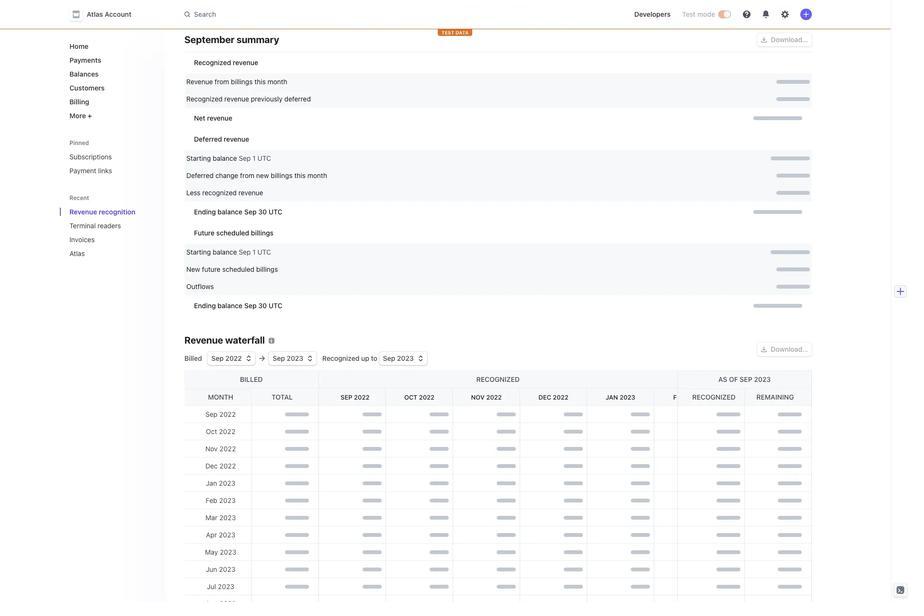 Task type: locate. For each thing, give the bounding box(es) containing it.
oct 2022 down month
[[206, 428, 236, 436]]

1 1 from the top
[[253, 154, 256, 162]]

mar
[[206, 514, 218, 522]]

atlas account
[[87, 10, 132, 18]]

1 vertical spatial svg image
[[762, 347, 768, 353]]

revenue right net
[[207, 114, 233, 122]]

starting balance sep 1 utc up new future scheduled billings
[[186, 248, 271, 256]]

sep up "total"
[[273, 355, 285, 363]]

1 vertical spatial oct 2022
[[206, 428, 236, 436]]

recognized inside row
[[186, 95, 223, 103]]

0 vertical spatial download…
[[771, 35, 809, 44]]

from down recognized revenue
[[215, 78, 229, 86]]

from left new
[[240, 172, 255, 180]]

payments link
[[66, 52, 158, 68]]

this right new
[[295, 172, 306, 180]]

from inside row
[[240, 172, 255, 180]]

0 vertical spatial month
[[268, 78, 287, 86]]

0 horizontal spatial nov 2022
[[206, 445, 236, 453]]

grid containing recognized revenue
[[185, 52, 812, 129]]

1 horizontal spatial dec 2022
[[539, 394, 569, 402]]

1 vertical spatial feb
[[206, 497, 217, 505]]

3 row from the top
[[185, 244, 812, 261]]

settings image
[[782, 11, 789, 18]]

cell inside outflows row
[[501, 282, 811, 292]]

recognition
[[99, 208, 135, 216]]

atlas inside recent element
[[69, 250, 85, 258]]

2 ending from the top
[[194, 302, 216, 310]]

1 30 from the top
[[258, 208, 267, 216]]

0 vertical spatial deferred
[[194, 135, 222, 143]]

0 horizontal spatial jul
[[196, 3, 204, 10]]

core navigation links element
[[66, 38, 158, 124]]

0 vertical spatial 30
[[258, 208, 267, 216]]

feb 2023
[[674, 394, 702, 402], [206, 497, 236, 505]]

sep up new future scheduled billings
[[239, 248, 251, 256]]

terminal readers
[[69, 222, 121, 230]]

1 starting balance sep 1 utc from the top
[[186, 154, 271, 162]]

sep up deferred change from new billings this month
[[239, 154, 251, 162]]

deferred change from new billings this month
[[186, 172, 327, 180]]

1 horizontal spatial dec
[[539, 394, 552, 402]]

2 ending balance sep 30 utc from the top
[[194, 302, 283, 310]]

2 download… button from the top
[[758, 343, 812, 357]]

cell inside recognized revenue previously deferred row
[[501, 94, 811, 104]]

0 horizontal spatial recognized
[[477, 376, 520, 384]]

1 horizontal spatial oct 2022
[[405, 394, 435, 402]]

from
[[215, 78, 229, 86], [240, 172, 255, 180]]

1 vertical spatial ending
[[194, 302, 216, 310]]

revenue up terminal
[[69, 208, 97, 216]]

1 vertical spatial from
[[240, 172, 255, 180]]

revenue down deferred change from new billings this month
[[239, 189, 263, 197]]

0 vertical spatial download… button
[[758, 33, 812, 46]]

cell
[[501, 77, 811, 87], [501, 94, 811, 104], [501, 114, 803, 123], [186, 154, 496, 163], [501, 154, 811, 163], [501, 171, 811, 181], [501, 188, 811, 198], [501, 208, 803, 217], [186, 248, 496, 257], [501, 248, 811, 257], [501, 265, 811, 275], [501, 282, 811, 292], [501, 301, 803, 311]]

deferred for deferred revenue
[[194, 135, 222, 143]]

balance down less recognized revenue on the top left
[[218, 208, 243, 216]]

remaining
[[757, 394, 794, 402]]

jun
[[206, 566, 217, 574]]

revenue down revenue from billings this month
[[225, 95, 249, 103]]

revenue for net revenue
[[207, 114, 233, 122]]

1 horizontal spatial oct 2023
[[775, 3, 801, 10]]

1 horizontal spatial recognized
[[693, 394, 736, 402]]

1 svg image from the top
[[762, 37, 768, 43]]

1 vertical spatial starting balance sep 1 utc
[[186, 248, 271, 256]]

new future scheduled billings row
[[185, 261, 812, 278]]

deferred down the net revenue
[[194, 135, 222, 143]]

1 for from
[[253, 154, 256, 162]]

0 horizontal spatial nov
[[206, 445, 218, 453]]

0 horizontal spatial this
[[255, 78, 266, 86]]

1 horizontal spatial month
[[308, 172, 327, 180]]

0 vertical spatial ending balance sep 30 utc
[[194, 208, 283, 216]]

this
[[255, 78, 266, 86], [295, 172, 306, 180]]

this inside "row"
[[255, 78, 266, 86]]

developers link
[[631, 7, 675, 22]]

sep right the of
[[740, 376, 753, 384]]

1 vertical spatial download… button
[[758, 343, 812, 357]]

0 vertical spatial sep 2022
[[212, 355, 242, 363]]

0 vertical spatial nov
[[471, 394, 485, 402]]

2 vertical spatial revenue
[[185, 335, 223, 346]]

jul
[[196, 3, 204, 10], [510, 3, 518, 10], [207, 583, 216, 591]]

1 vertical spatial starting
[[186, 248, 211, 256]]

starting balance sep 1 utc
[[186, 154, 271, 162], [186, 248, 271, 256]]

month inside row
[[308, 172, 327, 180]]

2 30 from the top
[[258, 302, 267, 310]]

feb
[[674, 394, 685, 402], [206, 497, 217, 505]]

0 vertical spatial starting balance sep 1 utc
[[186, 154, 271, 162]]

account
[[105, 10, 132, 18]]

deferred up the "less"
[[186, 172, 214, 180]]

balances
[[69, 70, 99, 78]]

0 vertical spatial svg image
[[762, 37, 768, 43]]

jul 2022
[[196, 3, 220, 10], [510, 3, 534, 10]]

jan 2023
[[606, 394, 636, 402], [206, 480, 236, 488]]

ending for less recognized revenue
[[194, 208, 216, 216]]

2 starting from the top
[[186, 248, 211, 256]]

0 vertical spatial revenue
[[186, 78, 213, 86]]

revenue
[[233, 58, 258, 67], [225, 95, 249, 103], [207, 114, 233, 122], [224, 135, 249, 143], [239, 189, 263, 197]]

test
[[442, 30, 455, 35]]

sep 2022 down up
[[341, 394, 370, 402]]

summary
[[237, 34, 279, 45]]

atlas for atlas account
[[87, 10, 103, 18]]

1 horizontal spatial jan 2023
[[606, 394, 636, 402]]

1 vertical spatial this
[[295, 172, 306, 180]]

2 starting balance sep 1 utc from the top
[[186, 248, 271, 256]]

1 horizontal spatial atlas
[[87, 10, 103, 18]]

oct down sep 2023 popup button
[[405, 394, 418, 402]]

1 vertical spatial jan 2023
[[206, 480, 236, 488]]

billings inside "row"
[[231, 78, 253, 86]]

starting up new
[[186, 248, 211, 256]]

row down new future scheduled billings row on the top
[[185, 296, 812, 317]]

1 vertical spatial feb 2023
[[206, 497, 236, 505]]

30 up future scheduled billings at the left top of page
[[258, 208, 267, 216]]

sep 2022 down the revenue waterfall
[[212, 355, 242, 363]]

ending balance sep 30 utc up waterfall
[[194, 302, 283, 310]]

subscriptions
[[69, 153, 112, 161]]

svg image for second download… button from the bottom of the page
[[762, 37, 768, 43]]

revenue inside revenue recognition "link"
[[69, 208, 97, 216]]

jan
[[606, 394, 618, 402], [206, 480, 217, 488]]

pinned
[[69, 139, 89, 147]]

sep down the revenue waterfall
[[212, 355, 224, 363]]

billings
[[231, 78, 253, 86], [271, 172, 293, 180], [251, 229, 274, 237], [256, 266, 278, 274]]

0 vertical spatial scheduled
[[216, 229, 249, 237]]

customers
[[69, 84, 105, 92]]

revenue inside row
[[225, 95, 249, 103]]

1 vertical spatial 1
[[253, 248, 256, 256]]

cell for new future scheduled billings row on the top
[[501, 265, 811, 275]]

row down deferred change from new billings this month row
[[185, 202, 812, 223]]

net revenue row
[[185, 108, 812, 129]]

terminal readers link
[[66, 218, 144, 234]]

revenue for revenue from billings this month
[[186, 78, 213, 86]]

1 grid from the top
[[185, 52, 812, 129]]

2 grid from the top
[[185, 129, 812, 223]]

cell inside new future scheduled billings row
[[501, 265, 811, 275]]

30 up waterfall
[[258, 302, 267, 310]]

starting down the deferred revenue on the left
[[186, 154, 211, 162]]

recognized for recognized revenue previously deferred
[[186, 95, 223, 103]]

0 vertical spatial starting
[[186, 154, 211, 162]]

oct 2023 up data
[[461, 3, 487, 10]]

0 horizontal spatial oct 2022
[[206, 428, 236, 436]]

terminal
[[69, 222, 96, 230]]

sep down recognized up to sep 2023 at the left of the page
[[341, 394, 353, 402]]

starting for deferred
[[186, 154, 211, 162]]

1 vertical spatial 30
[[258, 302, 267, 310]]

sep right to
[[383, 355, 395, 363]]

0 horizontal spatial from
[[215, 78, 229, 86]]

from inside "row"
[[215, 78, 229, 86]]

oct 2022
[[405, 394, 435, 402], [206, 428, 236, 436]]

0 vertical spatial atlas
[[87, 10, 103, 18]]

0 horizontal spatial jan
[[206, 480, 217, 488]]

1 download… button from the top
[[758, 33, 812, 46]]

revenue up the billed
[[185, 335, 223, 346]]

recognized
[[194, 58, 231, 67], [186, 95, 223, 103], [323, 355, 360, 363]]

0 vertical spatial nov 2022
[[471, 394, 502, 402]]

balance up new future scheduled billings
[[213, 248, 237, 256]]

deferred
[[194, 135, 222, 143], [186, 172, 214, 180]]

1 row from the top
[[185, 150, 812, 167]]

atlas inside button
[[87, 10, 103, 18]]

ending down outflows
[[194, 302, 216, 310]]

dec 2022
[[539, 394, 569, 402], [205, 463, 236, 471]]

starting for future
[[186, 248, 211, 256]]

cell for 3rd row
[[501, 248, 811, 257]]

revenue for revenue waterfall
[[185, 335, 223, 346]]

grid
[[185, 52, 812, 129], [185, 129, 812, 223], [185, 223, 812, 317]]

cell inside 'revenue from billings this month' "row"
[[501, 77, 811, 87]]

1 vertical spatial dec 2022
[[205, 463, 236, 471]]

2 1 from the top
[[253, 248, 256, 256]]

ending up future
[[194, 208, 216, 216]]

1 horizontal spatial feb
[[674, 394, 685, 402]]

cell for 1st row
[[501, 154, 811, 163]]

0 vertical spatial this
[[255, 78, 266, 86]]

recognized down september
[[194, 58, 231, 67]]

readers
[[98, 222, 121, 230]]

cell inside 'less recognized revenue' 'row'
[[501, 188, 811, 198]]

0 horizontal spatial jul 2022
[[196, 3, 220, 10]]

1 up new future scheduled billings
[[253, 248, 256, 256]]

september
[[185, 34, 235, 45]]

1 vertical spatial scheduled
[[222, 266, 255, 274]]

1 horizontal spatial jul 2022
[[510, 3, 534, 10]]

row up 'less recognized revenue' 'row'
[[185, 150, 812, 167]]

atlas down 'invoices'
[[69, 250, 85, 258]]

2023
[[473, 3, 487, 10], [787, 3, 801, 10], [287, 355, 304, 363], [397, 355, 414, 363], [755, 376, 771, 384], [620, 394, 636, 402], [687, 394, 702, 402], [219, 480, 236, 488], [219, 497, 236, 505], [219, 514, 236, 522], [219, 532, 236, 540], [220, 549, 236, 557], [219, 566, 236, 574], [218, 583, 235, 591]]

1 vertical spatial deferred
[[186, 172, 214, 180]]

revenue for revenue recognition
[[69, 208, 97, 216]]

cell for 1st row from the bottom of the page
[[501, 301, 803, 311]]

recognized revenue previously deferred
[[186, 95, 311, 103]]

0 vertical spatial dec 2022
[[539, 394, 569, 402]]

recognized up net
[[186, 95, 223, 103]]

waterfall
[[225, 335, 265, 346]]

1 vertical spatial month
[[308, 172, 327, 180]]

0 vertical spatial 1
[[253, 154, 256, 162]]

0 vertical spatial from
[[215, 78, 229, 86]]

cell for outflows row
[[501, 282, 811, 292]]

revenue recognition link
[[66, 204, 144, 220]]

30
[[258, 208, 267, 216], [258, 302, 267, 310]]

2 vertical spatial recognized
[[323, 355, 360, 363]]

0 horizontal spatial oct 2023
[[461, 3, 487, 10]]

1 up deferred change from new billings this month
[[253, 154, 256, 162]]

+
[[88, 112, 92, 120]]

1 vertical spatial revenue
[[69, 208, 97, 216]]

2 svg image from the top
[[762, 347, 768, 353]]

2023 inside sep 2023 dropdown button
[[287, 355, 304, 363]]

invoices link
[[66, 232, 144, 248]]

revenue down the net revenue
[[224, 135, 249, 143]]

deferred change from new billings this month row
[[185, 167, 812, 185]]

2022
[[206, 3, 220, 10], [520, 3, 534, 10], [226, 355, 242, 363], [354, 394, 370, 402], [419, 394, 435, 402], [487, 394, 502, 402], [553, 394, 569, 402], [219, 411, 236, 419], [219, 428, 236, 436], [220, 445, 236, 453], [220, 463, 236, 471]]

svg image
[[762, 37, 768, 43], [762, 347, 768, 353]]

ending for outflows
[[194, 302, 216, 310]]

starting balance sep 1 utc up change
[[186, 154, 271, 162]]

revenue down recognized revenue
[[186, 78, 213, 86]]

ending balance sep 30 utc up future scheduled billings at the left top of page
[[194, 208, 283, 216]]

test
[[683, 10, 696, 18]]

1 vertical spatial recognized
[[186, 95, 223, 103]]

row
[[185, 150, 812, 167], [185, 202, 812, 223], [185, 244, 812, 261], [185, 296, 812, 317]]

0 vertical spatial dec
[[539, 394, 552, 402]]

starting
[[186, 154, 211, 162], [186, 248, 211, 256]]

cell for second row from the top of the page
[[501, 208, 803, 217]]

revenue up revenue from billings this month
[[233, 58, 258, 67]]

0 vertical spatial recognized
[[194, 58, 231, 67]]

0 vertical spatial ending
[[194, 208, 216, 216]]

1
[[253, 154, 256, 162], [253, 248, 256, 256]]

sep
[[239, 154, 251, 162], [244, 208, 257, 216], [239, 248, 251, 256], [244, 302, 257, 310], [212, 355, 224, 363], [273, 355, 285, 363], [383, 355, 395, 363], [740, 376, 753, 384], [341, 394, 353, 402], [206, 411, 218, 419]]

sep inside popup button
[[212, 355, 224, 363]]

1 horizontal spatial from
[[240, 172, 255, 180]]

data
[[456, 30, 469, 35]]

1 starting from the top
[[186, 154, 211, 162]]

1 horizontal spatial nov 2022
[[471, 394, 502, 402]]

0 vertical spatial feb 2023
[[674, 394, 702, 402]]

1 vertical spatial atlas
[[69, 250, 85, 258]]

0 vertical spatial jan 2023
[[606, 394, 636, 402]]

this up previously
[[255, 78, 266, 86]]

revenue from billings this month row
[[185, 73, 812, 91]]

atlas left account
[[87, 10, 103, 18]]

sep 2023 button
[[379, 352, 427, 366]]

revenue waterfall
[[185, 335, 265, 346]]

ending
[[194, 208, 216, 216], [194, 302, 216, 310]]

recognized left up
[[323, 355, 360, 363]]

1 vertical spatial download…
[[771, 346, 809, 354]]

recognized for recognized revenue
[[194, 58, 231, 67]]

oct 2022 down sep 2023 popup button
[[405, 394, 435, 402]]

month
[[268, 78, 287, 86], [308, 172, 327, 180]]

2 vertical spatial sep 2022
[[206, 411, 236, 419]]

0 vertical spatial recognized
[[477, 376, 520, 384]]

cell for 'revenue from billings this month' "row" at the top
[[501, 77, 811, 87]]

new
[[186, 266, 200, 274]]

1 vertical spatial ending balance sep 30 utc
[[194, 302, 283, 310]]

0 horizontal spatial dec
[[205, 463, 218, 471]]

cell inside net revenue row
[[501, 114, 803, 123]]

1 ending from the top
[[194, 208, 216, 216]]

sep 2022 down month
[[206, 411, 236, 419]]

revenue for recognized revenue
[[233, 58, 258, 67]]

revenue
[[186, 78, 213, 86], [69, 208, 97, 216], [185, 335, 223, 346]]

3 grid from the top
[[185, 223, 812, 317]]

revenue inside 'revenue from billings this month' "row"
[[186, 78, 213, 86]]

sep 2022
[[212, 355, 242, 363], [341, 394, 370, 402], [206, 411, 236, 419]]

atlas account button
[[69, 8, 141, 21]]

1 horizontal spatial feb 2023
[[674, 394, 702, 402]]

1 horizontal spatial this
[[295, 172, 306, 180]]

cell inside deferred change from new billings this month row
[[501, 171, 811, 181]]

deferred inside row
[[186, 172, 214, 180]]

revenue inside row
[[207, 114, 233, 122]]

net
[[194, 114, 205, 122]]

Search text field
[[179, 6, 449, 23]]

sep 2023
[[273, 355, 304, 363]]

deferred revenue
[[194, 135, 249, 143]]

oct 2023 up the settings image
[[775, 3, 801, 10]]

as of sep 2023
[[719, 376, 771, 384]]

0 horizontal spatial atlas
[[69, 250, 85, 258]]

atlas
[[87, 10, 103, 18], [69, 250, 85, 258]]

0 horizontal spatial month
[[268, 78, 287, 86]]

row up outflows row
[[185, 244, 812, 261]]

oct
[[461, 3, 471, 10], [775, 3, 785, 10], [405, 394, 418, 402], [206, 428, 217, 436]]

0 vertical spatial jan
[[606, 394, 618, 402]]

1 ending balance sep 30 utc from the top
[[194, 208, 283, 216]]



Task type: vqa. For each thing, say whether or not it's contained in the screenshot.
0 NUMBER FIELD
no



Task type: describe. For each thing, give the bounding box(es) containing it.
previously
[[251, 95, 283, 103]]

2 oct 2023 from the left
[[775, 3, 801, 10]]

less
[[186, 189, 201, 197]]

payment
[[69, 167, 96, 175]]

1 vertical spatial jan
[[206, 480, 217, 488]]

revenue inside 'row'
[[239, 189, 263, 197]]

atlas link
[[66, 246, 144, 262]]

balance up the revenue waterfall
[[218, 302, 243, 310]]

billing
[[69, 98, 89, 106]]

billed
[[185, 355, 204, 363]]

2 jul 2022 from the left
[[510, 3, 534, 10]]

change
[[216, 172, 238, 180]]

cell for 'less recognized revenue' 'row'
[[501, 188, 811, 198]]

payment links link
[[66, 163, 158, 179]]

home
[[69, 42, 89, 50]]

pinned element
[[66, 149, 158, 179]]

test data
[[442, 30, 469, 35]]

starting balance sep 1 utc for change
[[186, 154, 271, 162]]

4 row from the top
[[185, 296, 812, 317]]

recent navigation links element
[[60, 190, 165, 262]]

less recognized revenue
[[186, 189, 263, 197]]

oct down month
[[206, 428, 217, 436]]

month
[[208, 394, 233, 402]]

balances link
[[66, 66, 158, 82]]

new
[[256, 172, 269, 180]]

1 download… from the top
[[771, 35, 809, 44]]

scheduled inside row
[[222, 266, 255, 274]]

cell for net revenue row
[[501, 114, 803, 123]]

less recognized revenue row
[[185, 185, 812, 202]]

apr 2023
[[206, 532, 236, 540]]

outflows row
[[185, 278, 812, 296]]

deferred for deferred change from new billings this month
[[186, 172, 214, 180]]

30 for new
[[258, 208, 267, 216]]

of
[[730, 376, 739, 384]]

2 horizontal spatial jul
[[510, 3, 518, 10]]

1 oct 2023 from the left
[[461, 3, 487, 10]]

search
[[194, 10, 216, 18]]

1 vertical spatial nov
[[206, 445, 218, 453]]

sep 2023 button
[[269, 352, 317, 366]]

1 jul 2022 from the left
[[196, 3, 220, 10]]

oct up data
[[461, 3, 471, 10]]

may 2023
[[205, 549, 236, 557]]

cell for recognized revenue previously deferred row
[[501, 94, 811, 104]]

subscriptions link
[[66, 149, 158, 165]]

recognized revenue
[[194, 58, 258, 67]]

1 horizontal spatial jul
[[207, 583, 216, 591]]

cell for deferred change from new billings this month row
[[501, 171, 811, 181]]

this inside row
[[295, 172, 306, 180]]

mode
[[698, 10, 716, 18]]

test mode
[[683, 10, 716, 18]]

month inside "row"
[[268, 78, 287, 86]]

revenue recognition
[[69, 208, 135, 216]]

apr
[[206, 532, 217, 540]]

september summary
[[185, 34, 279, 45]]

jul 2023
[[207, 583, 235, 591]]

customers link
[[66, 80, 158, 96]]

to
[[371, 355, 378, 363]]

balance up change
[[213, 154, 237, 162]]

home link
[[66, 38, 158, 54]]

developers
[[635, 10, 671, 18]]

0 horizontal spatial jan 2023
[[206, 480, 236, 488]]

recent
[[69, 195, 89, 202]]

2 download… from the top
[[771, 346, 809, 354]]

future
[[202, 266, 221, 274]]

sep 2022 button
[[208, 352, 256, 366]]

revenue for recognized revenue previously deferred
[[225, 95, 249, 103]]

billing link
[[66, 94, 158, 110]]

2 row from the top
[[185, 202, 812, 223]]

up
[[361, 355, 369, 363]]

1 for scheduled
[[253, 248, 256, 256]]

links
[[98, 167, 112, 175]]

future
[[194, 229, 215, 237]]

net revenue
[[194, 114, 233, 122]]

sep 2022 inside popup button
[[212, 355, 242, 363]]

grid containing future scheduled billings
[[185, 223, 812, 317]]

help image
[[743, 11, 751, 18]]

deferred
[[284, 95, 311, 103]]

ending balance sep 30 utc for outflows
[[194, 302, 283, 310]]

recognized
[[202, 189, 237, 197]]

1 vertical spatial recognized
[[693, 394, 736, 402]]

jun 2023
[[206, 566, 236, 574]]

starting balance sep 1 utc for future
[[186, 248, 271, 256]]

0 vertical spatial feb
[[674, 394, 685, 402]]

recognized revenue previously deferred row
[[185, 91, 812, 108]]

0 vertical spatial oct 2022
[[405, 394, 435, 402]]

payments
[[69, 56, 101, 64]]

1 horizontal spatial jan
[[606, 394, 618, 402]]

future scheduled billings
[[194, 229, 274, 237]]

1 vertical spatial nov 2022
[[206, 445, 236, 453]]

more +
[[69, 112, 92, 120]]

oct up the settings image
[[775, 3, 785, 10]]

Search search field
[[179, 6, 449, 23]]

recent element
[[60, 204, 165, 262]]

mar 2023
[[206, 514, 236, 522]]

pinned navigation links element
[[66, 135, 160, 179]]

sep inside dropdown button
[[273, 355, 285, 363]]

as
[[719, 376, 728, 384]]

grid containing deferred revenue
[[185, 129, 812, 223]]

may
[[205, 549, 218, 557]]

atlas for atlas
[[69, 250, 85, 258]]

0 horizontal spatial dec 2022
[[205, 463, 236, 471]]

revenue for deferred revenue
[[224, 135, 249, 143]]

svg image for second download… button from the top
[[762, 347, 768, 353]]

payment links
[[69, 167, 112, 175]]

invoices
[[69, 236, 95, 244]]

recognized up to sep 2023
[[321, 355, 414, 363]]

billed
[[240, 376, 263, 384]]

revenue from billings this month
[[186, 78, 287, 86]]

ending balance sep 30 utc for less recognized revenue
[[194, 208, 283, 216]]

total
[[272, 394, 293, 402]]

1 horizontal spatial nov
[[471, 394, 485, 402]]

2022 inside popup button
[[226, 355, 242, 363]]

0 horizontal spatial feb
[[206, 497, 217, 505]]

0 horizontal spatial feb 2023
[[206, 497, 236, 505]]

sep up future scheduled billings at the left top of page
[[244, 208, 257, 216]]

1 vertical spatial sep 2022
[[341, 394, 370, 402]]

1 vertical spatial dec
[[205, 463, 218, 471]]

30 for billings
[[258, 302, 267, 310]]

more
[[69, 112, 86, 120]]

sep up waterfall
[[244, 302, 257, 310]]

sep down month
[[206, 411, 218, 419]]

new future scheduled billings
[[186, 266, 278, 274]]

outflows
[[186, 283, 214, 291]]



